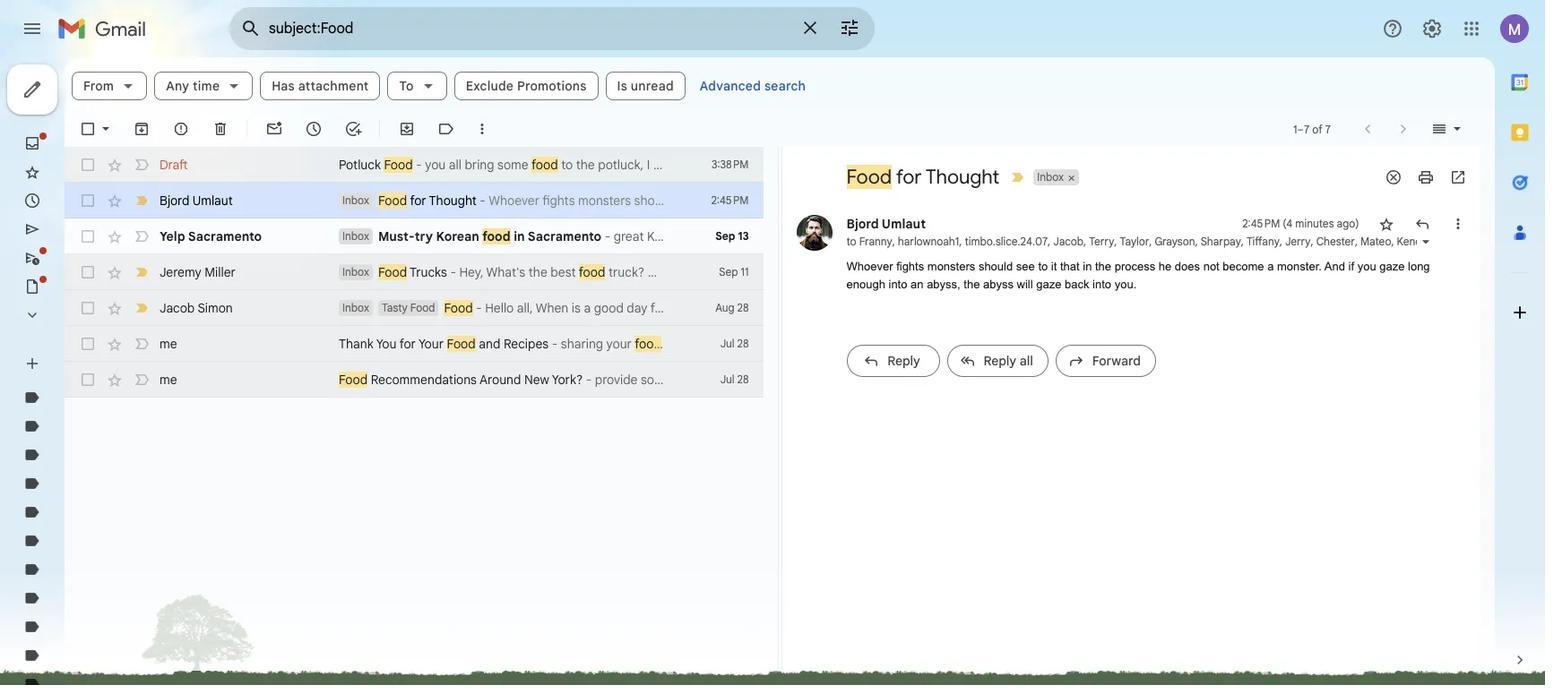 Task type: describe. For each thing, give the bounding box(es) containing it.
yelp
[[160, 229, 185, 245]]

new
[[524, 372, 549, 388]]

everyone
[[670, 300, 723, 316]]

hello
[[485, 300, 514, 316]]

tasty food
[[382, 301, 435, 315]]

to inside whoever fights monsters should see to it that in the process he does not become a monster. and if you gaze long enough into an abyss, the abyss will gaze back into you.
[[1038, 260, 1048, 273]]

reply for reply all
[[984, 353, 1016, 369]]

your
[[606, 336, 632, 352]]

show details image
[[1421, 237, 1431, 247]]

delete image
[[212, 120, 229, 138]]

yelp sacramento
[[160, 229, 262, 245]]

move to inbox image
[[398, 120, 416, 138]]

3 , from the left
[[1048, 235, 1051, 248]]

food right your
[[635, 336, 661, 352]]

process
[[1115, 260, 1155, 273]]

exclude
[[466, 78, 514, 94]]

of
[[1312, 122, 1323, 136]]

–
[[1297, 122, 1304, 136]]

what's
[[486, 264, 525, 281]]

any time
[[166, 78, 220, 94]]

enough
[[847, 277, 885, 291]]

trucks
[[410, 264, 447, 281]]

1 28 from the top
[[737, 301, 749, 315]]

back
[[1065, 277, 1089, 291]]

1 horizontal spatial umlaut
[[882, 216, 926, 232]]

simon
[[198, 300, 233, 316]]

jeremy
[[160, 264, 201, 281]]

- left the great
[[605, 229, 610, 245]]

me for thank you for your food and recipes - sharing your food and recipes with me. you
[[160, 336, 177, 352]]

jul 28 for food recommendations around new york? - provide some
[[720, 373, 749, 386]]

food up franny
[[847, 165, 892, 189]]

1 horizontal spatial all
[[1020, 353, 1033, 369]]

time
[[193, 78, 220, 94]]

see
[[1016, 260, 1035, 273]]

inbox button
[[1034, 169, 1066, 186]]

good
[[594, 300, 624, 316]]

5 , from the left
[[1114, 235, 1117, 248]]

11
[[741, 265, 749, 279]]

row containing yelp sacramento
[[65, 219, 763, 255]]

row containing draft
[[65, 147, 763, 183]]

13
[[738, 229, 749, 243]]

2 you from the left
[[785, 336, 806, 352]]

when
[[536, 300, 568, 316]]

1 vertical spatial best,
[[799, 300, 828, 316]]

row containing bjord umlaut
[[65, 183, 763, 219]]

jeremy miller
[[160, 264, 236, 281]]

2 horizontal spatial jacob
[[1053, 235, 1084, 248]]

inbox must-try korean food in sacramento - great korean
[[342, 229, 690, 245]]

abyss
[[983, 277, 1014, 291]]

1 horizontal spatial some
[[641, 372, 672, 388]]

food down hey,
[[444, 300, 473, 316]]

should
[[979, 260, 1013, 273]]

great
[[614, 229, 644, 245]]

hey,
[[459, 264, 484, 281]]

tasty
[[382, 301, 408, 315]]

does
[[1175, 260, 1200, 273]]

search mail image
[[235, 13, 267, 45]]

- up inbox food for thought -
[[416, 157, 422, 173]]

thank you for your food and recipes - sharing your food and recipes with me. you
[[339, 336, 809, 352]]

all,
[[517, 300, 533, 316]]

in inside whoever fights monsters should see to it that in the process he does not become a monster. and if you gaze long enough into an abyss, the abyss will gaze back into you.
[[1083, 260, 1092, 273]]

from
[[83, 78, 114, 94]]

- right "york?"
[[586, 372, 592, 388]]

fights
[[896, 260, 924, 273]]

1 you from the left
[[376, 336, 397, 352]]

attachment
[[298, 78, 369, 94]]

provide
[[595, 372, 638, 388]]

12 , from the left
[[1391, 235, 1394, 248]]

2:45 pm for 2:45 pm
[[711, 194, 749, 207]]

reply all link
[[947, 345, 1048, 377]]

for up harlownoah1
[[896, 165, 922, 189]]

2 into from the left
[[1093, 277, 1111, 291]]

for right day
[[651, 300, 667, 316]]

2 korean from the left
[[647, 229, 687, 245]]

0 horizontal spatial to
[[726, 300, 737, 316]]

abyss,
[[927, 277, 961, 291]]

york?
[[552, 372, 583, 388]]

thank
[[339, 336, 373, 352]]

jul for thank you for your food and recipes - sharing your food and recipes with me. you
[[720, 337, 735, 350]]

1 vertical spatial bjord umlaut
[[847, 216, 926, 232]]

a inside row
[[584, 300, 591, 316]]

row containing jacob simon
[[65, 290, 865, 326]]

food down thank
[[339, 372, 368, 388]]

whoever fights monsters should see to it that in the process he does not become a monster. and if you gaze long enough into an abyss, the abyss will gaze back into you.
[[847, 260, 1430, 291]]

not
[[1203, 260, 1220, 273]]

chester
[[1316, 235, 1355, 248]]

with
[[735, 336, 758, 352]]

food right bring
[[531, 157, 558, 173]]

that
[[1060, 260, 1080, 273]]

for up try on the top left of the page
[[410, 193, 426, 209]]

0 horizontal spatial jacob
[[160, 300, 195, 316]]

Not starred checkbox
[[1377, 215, 1395, 233]]

28 for food recommendations around new york? - provide some
[[737, 373, 749, 386]]

you.
[[1115, 277, 1137, 291]]

monsters
[[927, 260, 975, 273]]

ago)
[[1337, 217, 1359, 230]]

get
[[741, 300, 759, 316]]

1 – 7 of 7
[[1293, 122, 1331, 136]]

1 , from the left
[[892, 235, 895, 248]]

advanced search options image
[[832, 10, 868, 46]]

is unread button
[[605, 72, 685, 100]]

food recommendations around new york? - provide some
[[339, 372, 675, 388]]

reply all
[[984, 353, 1033, 369]]

food up the what's
[[482, 229, 511, 245]]

has
[[272, 78, 295, 94]]

0 horizontal spatial some
[[497, 157, 528, 173]]

reply link
[[847, 345, 940, 377]]

food up tasty
[[378, 264, 407, 281]]

clear search image
[[792, 10, 828, 46]]

inbox for thought
[[342, 194, 369, 207]]

1 horizontal spatial thought
[[926, 165, 1000, 189]]

to franny , harlownoah1 , timbo.slice.24.07 , jacob , terry , taylor , grayson , sharpay , tiffany , jerry , chester , mateo , kendall ,
[[847, 235, 1438, 248]]

forward link
[[1056, 345, 1156, 377]]

harlownoah1
[[898, 235, 959, 248]]

is
[[572, 300, 581, 316]]

0 horizontal spatial gaze
[[1036, 277, 1062, 291]]

an
[[911, 277, 924, 291]]

- left sharing
[[552, 336, 558, 352]]

- left hello
[[476, 300, 482, 316]]

inbox for -
[[342, 265, 369, 279]]

2:45 pm (4 minutes ago)
[[1242, 217, 1359, 230]]

exclude promotions
[[466, 78, 587, 94]]

is
[[617, 78, 627, 94]]

franny
[[859, 235, 892, 248]]

he
[[1159, 260, 1172, 273]]

sharpay
[[1201, 235, 1241, 248]]

sep 11
[[719, 265, 749, 279]]

report spam image
[[172, 120, 190, 138]]

miller
[[205, 264, 236, 281]]

inbox food for thought -
[[342, 193, 489, 209]]

and
[[1325, 260, 1345, 273]]

recommendations
[[371, 372, 477, 388]]

potluck food - you all bring some food
[[339, 157, 558, 173]]



Task type: locate. For each thing, give the bounding box(es) containing it.
0 vertical spatial thought
[[926, 165, 1000, 189]]

any
[[166, 78, 189, 94]]

15 , from the left
[[1537, 235, 1543, 248]]

is unread
[[617, 78, 674, 94]]

food right "your"
[[447, 336, 476, 352]]

you right if
[[1358, 260, 1376, 273]]

1 horizontal spatial 2:45 pm
[[1242, 217, 1280, 230]]

1 horizontal spatial 7
[[1325, 122, 1331, 136]]

1 horizontal spatial bjord umlaut
[[847, 216, 926, 232]]

1 vertical spatial to
[[1038, 260, 1048, 273]]

some right bring
[[497, 157, 528, 173]]

sacramento up miller
[[188, 229, 262, 245]]

0 horizontal spatial sacramento
[[188, 229, 262, 245]]

reply down an
[[887, 353, 920, 369]]

tiffany
[[1247, 235, 1280, 248]]

sharing
[[561, 336, 603, 352]]

row up recommendations
[[65, 326, 809, 362]]

jul for food recommendations around new york? - provide some
[[720, 373, 735, 386]]

0 horizontal spatial the
[[529, 264, 547, 281]]

3 28 from the top
[[737, 373, 749, 386]]

2:45 pm (4 minutes ago) cell
[[1242, 215, 1359, 233]]

main menu image
[[22, 18, 43, 39]]

6 row from the top
[[65, 326, 809, 362]]

and left 'recipes'
[[665, 336, 686, 352]]

1 horizontal spatial reply
[[984, 353, 1016, 369]]

1 vertical spatial umlaut
[[882, 216, 926, 232]]

potluck
[[339, 157, 381, 173]]

jul 28 for thank you for your food and recipes - sharing your food and recipes with me. you
[[720, 337, 749, 350]]

0 horizontal spatial reply
[[887, 353, 920, 369]]

main content
[[65, 57, 1545, 671]]

draft
[[160, 157, 188, 173]]

some right provide
[[641, 372, 672, 388]]

best, right the ?
[[799, 300, 828, 316]]

advanced
[[700, 78, 761, 94]]

row down hey,
[[65, 290, 865, 326]]

0 vertical spatial bjord umlaut
[[160, 193, 233, 209]]

28 for thank you for your food and recipes - sharing your food and recipes with me. you
[[737, 337, 749, 350]]

gaze left the long
[[1380, 260, 1405, 273]]

8 , from the left
[[1241, 235, 1244, 248]]

28
[[737, 301, 749, 315], [737, 337, 749, 350], [737, 373, 749, 386]]

1 into from the left
[[889, 277, 907, 291]]

snooze image
[[305, 120, 323, 138]]

1 korean from the left
[[436, 229, 479, 245]]

the left 'abyss'
[[964, 277, 980, 291]]

aug
[[715, 301, 735, 315]]

jul 28 down with at left
[[720, 373, 749, 386]]

jacob
[[1053, 235, 1084, 248], [160, 300, 195, 316], [830, 300, 865, 316]]

jul
[[720, 337, 735, 350], [720, 373, 735, 386]]

7 , from the left
[[1195, 235, 1198, 248]]

navigation
[[0, 57, 215, 686]]

1 vertical spatial gaze
[[1036, 277, 1062, 291]]

0 vertical spatial jul 28
[[720, 337, 749, 350]]

gmail image
[[57, 11, 155, 47]]

korean right the great
[[647, 229, 687, 245]]

a right 'is'
[[584, 300, 591, 316]]

umlaut up yelp sacramento
[[192, 193, 233, 209]]

1 vertical spatial bjord
[[847, 216, 879, 232]]

archive image
[[133, 120, 151, 138]]

thought up harlownoah1
[[926, 165, 1000, 189]]

umlaut inside row
[[192, 193, 233, 209]]

0 vertical spatial you
[[425, 157, 446, 173]]

sacramento up best at left
[[528, 229, 601, 245]]

4 , from the left
[[1084, 235, 1086, 248]]

0 horizontal spatial best,
[[648, 264, 677, 281]]

4 row from the top
[[65, 255, 763, 290]]

None search field
[[229, 7, 875, 50]]

0 horizontal spatial a
[[584, 300, 591, 316]]

umlaut up harlownoah1
[[882, 216, 926, 232]]

0 vertical spatial 28
[[737, 301, 749, 315]]

you up inbox food for thought -
[[425, 157, 446, 173]]

2 jul from the top
[[720, 373, 735, 386]]

1 horizontal spatial gaze
[[1380, 260, 1405, 273]]

1 vertical spatial you
[[1358, 260, 1376, 273]]

the left best at left
[[529, 264, 547, 281]]

- left hey,
[[450, 264, 456, 281]]

7 row from the top
[[65, 362, 763, 398]]

best,
[[648, 264, 677, 281], [799, 300, 828, 316]]

advanced search
[[700, 78, 806, 94]]

0 horizontal spatial and
[[479, 336, 500, 352]]

28 left me.
[[737, 337, 749, 350]]

2 28 from the top
[[737, 337, 749, 350]]

2:45 pm inside cell
[[1242, 217, 1280, 230]]

and left recipes
[[479, 336, 500, 352]]

truck?
[[609, 264, 645, 281]]

sep left 13
[[715, 229, 735, 243]]

row up tasty food
[[65, 255, 763, 290]]

? best, jacob
[[789, 300, 865, 316]]

umlaut
[[192, 193, 233, 209], [882, 216, 926, 232]]

2 7 from the left
[[1325, 122, 1331, 136]]

0 vertical spatial a
[[1268, 260, 1274, 273]]

(4
[[1283, 217, 1293, 230]]

jacob down enough
[[830, 300, 865, 316]]

0 horizontal spatial you
[[425, 157, 446, 173]]

,
[[892, 235, 895, 248], [959, 235, 962, 248], [1048, 235, 1051, 248], [1084, 235, 1086, 248], [1114, 235, 1117, 248], [1149, 235, 1152, 248], [1195, 235, 1198, 248], [1241, 235, 1244, 248], [1280, 235, 1282, 248], [1311, 235, 1314, 248], [1355, 235, 1358, 248], [1391, 235, 1394, 248], [1433, 235, 1436, 248], [1508, 235, 1513, 248], [1537, 235, 1543, 248]]

best, left jer
[[648, 264, 677, 281]]

me
[[160, 336, 177, 352], [160, 372, 177, 388]]

to left the 'get'
[[726, 300, 737, 316]]

1 vertical spatial in
[[1083, 260, 1092, 273]]

0 horizontal spatial all
[[449, 157, 462, 173]]

2:45 pm up the tiffany
[[1242, 217, 1280, 230]]

jul 28
[[720, 337, 749, 350], [720, 373, 749, 386]]

7 left of
[[1304, 122, 1310, 136]]

1 horizontal spatial into
[[1093, 277, 1111, 291]]

1 horizontal spatial in
[[1083, 260, 1092, 273]]

sep 13
[[715, 229, 749, 243]]

0 vertical spatial gaze
[[1380, 260, 1405, 273]]

1 vertical spatial 28
[[737, 337, 749, 350]]

become
[[1223, 260, 1264, 273]]

in up inbox food trucks - hey, what's the best food truck? best, jer
[[514, 229, 525, 245]]

sep left 11
[[719, 265, 738, 279]]

1 row from the top
[[65, 147, 763, 183]]

mateo
[[1361, 235, 1391, 248]]

whoever
[[847, 260, 893, 273]]

0 vertical spatial sep
[[715, 229, 735, 243]]

all down will
[[1020, 353, 1033, 369]]

0 vertical spatial some
[[497, 157, 528, 173]]

search
[[764, 78, 806, 94]]

1 reply from the left
[[887, 353, 920, 369]]

2 reply from the left
[[984, 353, 1016, 369]]

1 and from the left
[[479, 336, 500, 352]]

0 horizontal spatial korean
[[436, 229, 479, 245]]

0 vertical spatial umlaut
[[192, 193, 233, 209]]

jacob up 'that' at the right top
[[1053, 235, 1084, 248]]

2 row from the top
[[65, 183, 763, 219]]

row down "your"
[[65, 362, 763, 398]]

jul 28 down aug 28
[[720, 337, 749, 350]]

inbox for korean
[[342, 229, 369, 243]]

1 horizontal spatial bjord
[[847, 216, 879, 232]]

it
[[1051, 260, 1057, 273]]

some
[[497, 157, 528, 173], [641, 372, 672, 388]]

bjord umlaut up franny
[[847, 216, 926, 232]]

main content containing food
[[65, 57, 1545, 671]]

korean right try on the top left of the page
[[436, 229, 479, 245]]

food
[[384, 157, 413, 173], [847, 165, 892, 189], [378, 193, 407, 209], [378, 264, 407, 281], [444, 300, 473, 316], [410, 301, 435, 315], [447, 336, 476, 352], [339, 372, 368, 388]]

minutes
[[1295, 217, 1334, 230]]

jerry
[[1285, 235, 1311, 248]]

jul down 'recipes'
[[720, 373, 735, 386]]

0 vertical spatial best,
[[648, 264, 677, 281]]

has attachment button
[[260, 72, 380, 100]]

1 horizontal spatial korean
[[647, 229, 687, 245]]

bring
[[465, 157, 494, 173]]

1 horizontal spatial jacob
[[830, 300, 865, 316]]

None checkbox
[[79, 120, 97, 138], [79, 156, 97, 174], [79, 228, 97, 246], [79, 264, 97, 281], [79, 299, 97, 317], [79, 335, 97, 353], [79, 120, 97, 138], [79, 156, 97, 174], [79, 228, 97, 246], [79, 264, 97, 281], [79, 299, 97, 317], [79, 335, 97, 353]]

you
[[425, 157, 446, 173], [1358, 260, 1376, 273]]

0 horizontal spatial thought
[[429, 193, 477, 209]]

?
[[789, 300, 795, 316]]

food down "move to inbox" icon
[[384, 157, 413, 173]]

- hello all, when is a good day for everyone to get
[[473, 300, 762, 316]]

0 horizontal spatial into
[[889, 277, 907, 291]]

a inside whoever fights monsters should see to it that in the process he does not become a monster. and if you gaze long enough into an abyss, the abyss will gaze back into you.
[[1268, 260, 1274, 273]]

3:38 pm
[[712, 158, 749, 171]]

sep for sep 13
[[715, 229, 735, 243]]

2:45 pm
[[711, 194, 749, 207], [1242, 217, 1280, 230]]

bjord inside row
[[160, 193, 189, 209]]

a down the tiffany
[[1268, 260, 1274, 273]]

0 vertical spatial me
[[160, 336, 177, 352]]

for left "your"
[[399, 336, 416, 352]]

your
[[418, 336, 444, 352]]

korean
[[436, 229, 479, 245], [647, 229, 687, 245]]

2 , from the left
[[959, 235, 962, 248]]

reply for reply
[[887, 353, 920, 369]]

jer
[[679, 264, 698, 281]]

1 vertical spatial 2:45 pm
[[1242, 217, 1280, 230]]

0 horizontal spatial bjord
[[160, 193, 189, 209]]

in
[[514, 229, 525, 245], [1083, 260, 1092, 273]]

me for food recommendations around new york? - provide some
[[160, 372, 177, 388]]

bjord umlaut up yelp sacramento
[[160, 193, 233, 209]]

not starred image
[[1377, 215, 1395, 233]]

unread
[[631, 78, 674, 94]]

jacob down jeremy
[[160, 300, 195, 316]]

0 horizontal spatial you
[[376, 336, 397, 352]]

2 and from the left
[[665, 336, 686, 352]]

row containing jeremy miller
[[65, 255, 763, 290]]

and
[[479, 336, 500, 352], [665, 336, 686, 352]]

into left an
[[889, 277, 907, 291]]

a
[[1268, 260, 1274, 273], [584, 300, 591, 316]]

inbox inside inbox food for thought -
[[342, 194, 369, 207]]

0 horizontal spatial bjord umlaut
[[160, 193, 233, 209]]

reply down 'abyss'
[[984, 353, 1016, 369]]

day
[[627, 300, 648, 316]]

inbox inside inbox food trucks - hey, what's the best food truck? best, jer
[[342, 265, 369, 279]]

1 vertical spatial me
[[160, 372, 177, 388]]

2 horizontal spatial to
[[1038, 260, 1048, 273]]

0 horizontal spatial 2:45 pm
[[711, 194, 749, 207]]

1 vertical spatial sep
[[719, 265, 738, 279]]

0 vertical spatial jul
[[720, 337, 735, 350]]

sep
[[715, 229, 735, 243], [719, 265, 738, 279]]

2 horizontal spatial the
[[1095, 260, 1111, 273]]

2 vertical spatial 28
[[737, 373, 749, 386]]

9 , from the left
[[1280, 235, 1282, 248]]

has attachment
[[272, 78, 369, 94]]

None checkbox
[[79, 192, 97, 210], [79, 371, 97, 389], [79, 192, 97, 210], [79, 371, 97, 389]]

inbox inside inbox must-try korean food in sacramento - great korean
[[342, 229, 369, 243]]

Search mail text field
[[269, 20, 789, 38]]

bjord umlaut
[[160, 193, 233, 209], [847, 216, 926, 232]]

bjord down draft
[[160, 193, 189, 209]]

1 horizontal spatial you
[[1358, 260, 1376, 273]]

timbo.slice.24.07
[[965, 235, 1048, 248]]

you right thank
[[376, 336, 397, 352]]

1 horizontal spatial to
[[847, 235, 856, 248]]

0 vertical spatial in
[[514, 229, 525, 245]]

1 horizontal spatial best,
[[799, 300, 828, 316]]

2:45 pm for 2:45 pm (4 minutes ago)
[[1242, 217, 1280, 230]]

1 me from the top
[[160, 336, 177, 352]]

if
[[1348, 260, 1354, 273]]

monster.
[[1277, 260, 1322, 273]]

aug 28
[[715, 301, 749, 315]]

7
[[1304, 122, 1310, 136], [1325, 122, 1331, 136]]

0 vertical spatial all
[[449, 157, 462, 173]]

1 sacramento from the left
[[188, 229, 262, 245]]

1 horizontal spatial a
[[1268, 260, 1274, 273]]

28 down with at left
[[737, 373, 749, 386]]

1 vertical spatial all
[[1020, 353, 1033, 369]]

you inside whoever fights monsters should see to it that in the process he does not become a monster. and if you gaze long enough into an abyss, the abyss will gaze back into you.
[[1358, 260, 1376, 273]]

14 , from the left
[[1508, 235, 1513, 248]]

1 vertical spatial thought
[[429, 193, 477, 209]]

add to tasks image
[[344, 120, 362, 138]]

food up must-
[[378, 193, 407, 209]]

2:45 pm down 3:38 pm
[[711, 194, 749, 207]]

row up inbox food for thought -
[[65, 147, 763, 183]]

inbox inside the inbox button
[[1037, 170, 1064, 184]]

13 , from the left
[[1433, 235, 1436, 248]]

2 me from the top
[[160, 372, 177, 388]]

me.
[[762, 336, 782, 352]]

row
[[65, 147, 763, 183], [65, 183, 763, 219], [65, 219, 763, 255], [65, 255, 763, 290], [65, 290, 865, 326], [65, 326, 809, 362], [65, 362, 763, 398]]

0 vertical spatial to
[[847, 235, 856, 248]]

thought down potluck food - you all bring some food
[[429, 193, 477, 209]]

toggle split pane mode image
[[1430, 120, 1448, 138]]

bjord up franny
[[847, 216, 879, 232]]

long
[[1408, 260, 1430, 273]]

row down inbox food for thought -
[[65, 219, 763, 255]]

2 vertical spatial to
[[726, 300, 737, 316]]

row up try on the top left of the page
[[65, 183, 763, 219]]

11 , from the left
[[1355, 235, 1358, 248]]

1 horizontal spatial and
[[665, 336, 686, 352]]

1 vertical spatial jul 28
[[720, 373, 749, 386]]

kendall
[[1397, 235, 1433, 248]]

0 horizontal spatial umlaut
[[192, 193, 233, 209]]

to left franny
[[847, 235, 856, 248]]

recipes
[[689, 336, 731, 352]]

6 , from the left
[[1149, 235, 1152, 248]]

2 sacramento from the left
[[528, 229, 601, 245]]

into left you.
[[1093, 277, 1111, 291]]

in right 'that' at the right top
[[1083, 260, 1092, 273]]

5 row from the top
[[65, 290, 865, 326]]

2 jul 28 from the top
[[720, 373, 749, 386]]

28 right aug
[[737, 301, 749, 315]]

3 row from the top
[[65, 219, 763, 255]]

1 horizontal spatial you
[[785, 336, 806, 352]]

0 horizontal spatial in
[[514, 229, 525, 245]]

1 jul 28 from the top
[[720, 337, 749, 350]]

support image
[[1382, 18, 1404, 39]]

must-
[[378, 229, 415, 245]]

1 vertical spatial some
[[641, 372, 672, 388]]

jul left with at left
[[720, 337, 735, 350]]

around
[[479, 372, 521, 388]]

food right best at left
[[579, 264, 605, 281]]

1 vertical spatial jul
[[720, 373, 735, 386]]

1 7 from the left
[[1304, 122, 1310, 136]]

1 horizontal spatial sacramento
[[528, 229, 601, 245]]

sep for sep 11
[[719, 265, 738, 279]]

inbox
[[1037, 170, 1064, 184], [342, 194, 369, 207], [342, 229, 369, 243], [342, 265, 369, 279], [342, 301, 369, 315]]

food right tasty
[[410, 301, 435, 315]]

terry
[[1089, 235, 1114, 248]]

all left bring
[[449, 157, 462, 173]]

recipes
[[504, 336, 549, 352]]

-
[[416, 157, 422, 173], [480, 193, 486, 209], [605, 229, 610, 245], [450, 264, 456, 281], [476, 300, 482, 316], [552, 336, 558, 352], [586, 372, 592, 388]]

1 horizontal spatial the
[[964, 277, 980, 291]]

7 right of
[[1325, 122, 1331, 136]]

0 vertical spatial bjord
[[160, 193, 189, 209]]

gaze down the it
[[1036, 277, 1062, 291]]

0 vertical spatial 2:45 pm
[[711, 194, 749, 207]]

- down bring
[[480, 193, 486, 209]]

best
[[551, 264, 576, 281]]

try
[[415, 229, 433, 245]]

1 vertical spatial a
[[584, 300, 591, 316]]

the down terry
[[1095, 260, 1111, 273]]

10 , from the left
[[1311, 235, 1314, 248]]

to left the it
[[1038, 260, 1048, 273]]

any time button
[[154, 72, 253, 100]]

1 jul from the top
[[720, 337, 735, 350]]

settings image
[[1422, 18, 1443, 39]]

tab list
[[1495, 57, 1545, 621]]

0 horizontal spatial 7
[[1304, 122, 1310, 136]]

you right me.
[[785, 336, 806, 352]]



Task type: vqa. For each thing, say whether or not it's contained in the screenshot.
BLISSFUL SERENE link
no



